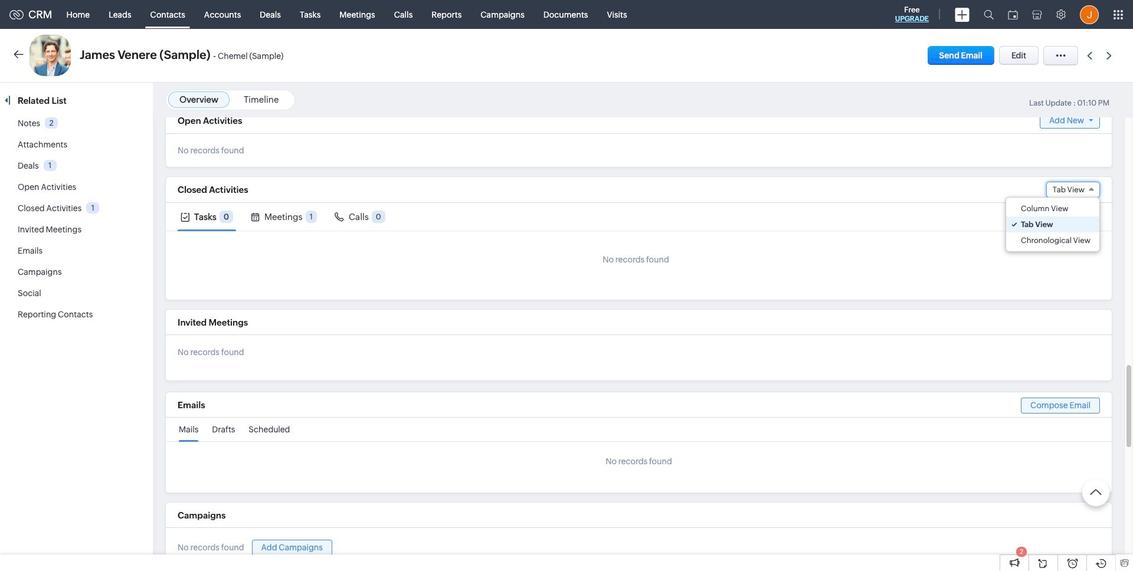 Task type: locate. For each thing, give the bounding box(es) containing it.
0 horizontal spatial tab
[[178, 203, 236, 231]]

tab list
[[166, 203, 1112, 231]]

1 horizontal spatial tab
[[248, 203, 320, 231]]

logo image
[[9, 10, 24, 19]]

None field
[[1047, 182, 1100, 198]]

profile element
[[1073, 0, 1106, 29]]

3 tab from the left
[[332, 203, 388, 231]]

2 tab from the left
[[248, 203, 320, 231]]

tab
[[178, 203, 236, 231], [248, 203, 320, 231], [332, 203, 388, 231]]

list box
[[1007, 198, 1100, 251]]

create menu element
[[948, 0, 977, 29]]

2 horizontal spatial tab
[[332, 203, 388, 231]]

next record image
[[1107, 52, 1115, 59]]

option
[[1007, 201, 1100, 217], [1007, 217, 1100, 233], [1007, 233, 1100, 249]]

3 option from the top
[[1007, 233, 1100, 249]]



Task type: vqa. For each thing, say whether or not it's contained in the screenshot.
the left tab
yes



Task type: describe. For each thing, give the bounding box(es) containing it.
create menu image
[[955, 7, 970, 22]]

1 option from the top
[[1007, 201, 1100, 217]]

2 option from the top
[[1007, 217, 1100, 233]]

1 tab from the left
[[178, 203, 236, 231]]

profile image
[[1080, 5, 1099, 24]]

previous record image
[[1087, 52, 1093, 59]]



